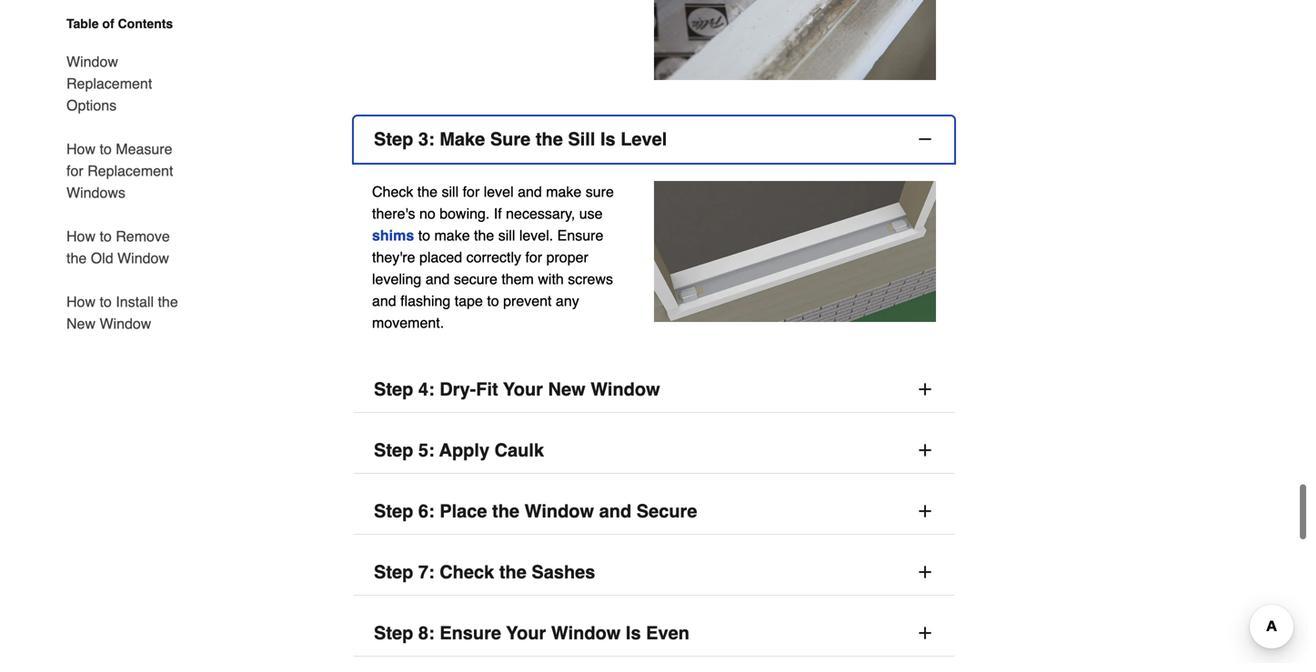 Task type: vqa. For each thing, say whether or not it's contained in the screenshot.
level.
yes



Task type: locate. For each thing, give the bounding box(es) containing it.
2 step from the top
[[374, 379, 414, 400]]

1 plus image from the top
[[916, 380, 935, 399]]

how
[[66, 141, 96, 157], [66, 228, 96, 245], [66, 294, 96, 310]]

0 horizontal spatial for
[[66, 162, 83, 179]]

window down table
[[66, 53, 118, 70]]

0 vertical spatial replacement
[[66, 75, 152, 92]]

how inside how to measure for replacement windows
[[66, 141, 96, 157]]

1 horizontal spatial sill
[[499, 227, 515, 244]]

ensure right 8:
[[440, 623, 502, 644]]

to make the sill level. ensure they're placed correctly for proper leveling and secure them with screws and flashing tape to prevent any movement.
[[372, 227, 613, 331]]

5 step from the top
[[374, 562, 414, 583]]

how down options
[[66, 141, 96, 157]]

check the sill for level and make sure there's no bowing. if necessary, use shims
[[372, 183, 614, 244]]

your down the sashes
[[506, 623, 546, 644]]

0 horizontal spatial sill
[[442, 183, 459, 200]]

plus image
[[916, 441, 935, 460], [916, 563, 935, 582], [916, 624, 935, 642]]

2 how from the top
[[66, 228, 96, 245]]

1 horizontal spatial new
[[548, 379, 586, 400]]

step left 4:
[[374, 379, 414, 400]]

step for step 4: dry-fit your new window
[[374, 379, 414, 400]]

ensure inside step 8: ensure your window is even button
[[440, 623, 502, 644]]

1 vertical spatial replacement
[[87, 162, 173, 179]]

step 7: check the sashes
[[374, 562, 596, 583]]

for up bowing.
[[463, 183, 480, 200]]

1 vertical spatial plus image
[[916, 502, 935, 521]]

how to measure for replacement windows
[[66, 141, 173, 201]]

dry-
[[440, 379, 476, 400]]

the inside how to install the new window
[[158, 294, 178, 310]]

7:
[[419, 562, 435, 583]]

correctly
[[466, 249, 522, 266]]

the left sill
[[536, 129, 563, 150]]

the
[[536, 129, 563, 150], [418, 183, 438, 200], [474, 227, 494, 244], [66, 250, 87, 267], [158, 294, 178, 310], [492, 501, 520, 522], [499, 562, 527, 583]]

step left 5:
[[374, 440, 414, 461]]

4:
[[419, 379, 435, 400]]

the inside how to remove the old window
[[66, 250, 87, 267]]

for inside how to measure for replacement windows
[[66, 162, 83, 179]]

step 5: apply caulk
[[374, 440, 544, 461]]

new right fit
[[548, 379, 586, 400]]

make up placed
[[435, 227, 470, 244]]

for inside check the sill for level and make sure there's no bowing. if necessary, use shims
[[463, 183, 480, 200]]

your
[[503, 379, 543, 400], [506, 623, 546, 644]]

1 vertical spatial sill
[[499, 227, 515, 244]]

1 vertical spatial check
[[440, 562, 494, 583]]

sill
[[568, 129, 596, 150]]

3 how from the top
[[66, 294, 96, 310]]

step 4: dry-fit your new window button
[[354, 367, 955, 413]]

how for how to remove the old window
[[66, 228, 96, 245]]

for up windows
[[66, 162, 83, 179]]

step 3: make sure the sill is level
[[374, 129, 667, 150]]

1 horizontal spatial for
[[463, 183, 480, 200]]

4 step from the top
[[374, 501, 414, 522]]

an illustration showing how to level a window. image
[[654, 181, 937, 322]]

to right tape
[[487, 293, 499, 309]]

no
[[420, 205, 436, 222]]

leveling
[[372, 271, 422, 288]]

use
[[580, 205, 603, 222]]

secure
[[454, 271, 498, 288]]

0 vertical spatial make
[[546, 183, 582, 200]]

8:
[[419, 623, 435, 644]]

1 vertical spatial is
[[626, 623, 641, 644]]

with
[[538, 271, 564, 288]]

0 vertical spatial check
[[372, 183, 414, 200]]

0 vertical spatial ensure
[[558, 227, 604, 244]]

1 vertical spatial plus image
[[916, 563, 935, 582]]

ensure
[[558, 227, 604, 244], [440, 623, 502, 644]]

check
[[372, 183, 414, 200], [440, 562, 494, 583]]

and up necessary,
[[518, 183, 542, 200]]

is right sill
[[601, 129, 616, 150]]

even
[[646, 623, 690, 644]]

1 vertical spatial ensure
[[440, 623, 502, 644]]

2 plus image from the top
[[916, 502, 935, 521]]

0 vertical spatial plus image
[[916, 441, 935, 460]]

window up step 5: apply caulk button
[[591, 379, 660, 400]]

the inside the to make the sill level. ensure they're placed correctly for proper leveling and secure them with screws and flashing tape to prevent any movement.
[[474, 227, 494, 244]]

step left 6:
[[374, 501, 414, 522]]

0 vertical spatial new
[[66, 315, 96, 332]]

step for step 8: ensure your window is even
[[374, 623, 414, 644]]

and down placed
[[426, 271, 450, 288]]

to inside how to install the new window
[[100, 294, 112, 310]]

2 plus image from the top
[[916, 563, 935, 582]]

sill down 'if'
[[499, 227, 515, 244]]

3 step from the top
[[374, 440, 414, 461]]

0 horizontal spatial make
[[435, 227, 470, 244]]

new down old
[[66, 315, 96, 332]]

step left 8:
[[374, 623, 414, 644]]

0 vertical spatial plus image
[[916, 380, 935, 399]]

window down the sashes
[[551, 623, 621, 644]]

replacement up options
[[66, 75, 152, 92]]

0 vertical spatial sill
[[442, 183, 459, 200]]

check up "there's"
[[372, 183, 414, 200]]

install
[[116, 294, 154, 310]]

1 plus image from the top
[[916, 441, 935, 460]]

window replacement options link
[[66, 40, 188, 127]]

how inside how to install the new window
[[66, 294, 96, 310]]

plus image inside step 8: ensure your window is even button
[[916, 624, 935, 642]]

options
[[66, 97, 117, 114]]

window down 'remove'
[[117, 250, 169, 267]]

0 horizontal spatial new
[[66, 315, 96, 332]]

replacement down measure
[[87, 162, 173, 179]]

1 horizontal spatial check
[[440, 562, 494, 583]]

caulk
[[495, 440, 544, 461]]

step 5: apply caulk button
[[354, 428, 955, 474]]

place
[[440, 501, 487, 522]]

replacement
[[66, 75, 152, 92], [87, 162, 173, 179]]

how to remove the old window link
[[66, 215, 188, 280]]

sure
[[586, 183, 614, 200]]

movement.
[[372, 314, 444, 331]]

for down level.
[[526, 249, 543, 266]]

plus image for sashes
[[916, 563, 935, 582]]

6:
[[419, 501, 435, 522]]

0 horizontal spatial ensure
[[440, 623, 502, 644]]

step 7: check the sashes button
[[354, 550, 955, 596]]

sill up bowing.
[[442, 183, 459, 200]]

and down the leveling
[[372, 293, 397, 309]]

0 horizontal spatial check
[[372, 183, 414, 200]]

check inside button
[[440, 562, 494, 583]]

check inside check the sill for level and make sure there's no bowing. if necessary, use shims
[[372, 183, 414, 200]]

2 vertical spatial how
[[66, 294, 96, 310]]

the up correctly
[[474, 227, 494, 244]]

2 horizontal spatial for
[[526, 249, 543, 266]]

there's
[[372, 205, 415, 222]]

plus image inside step 7: check the sashes button
[[916, 563, 935, 582]]

ensure down use
[[558, 227, 604, 244]]

new
[[66, 315, 96, 332], [548, 379, 586, 400]]

1 step from the top
[[374, 129, 414, 150]]

window
[[66, 53, 118, 70], [117, 250, 169, 267], [100, 315, 151, 332], [591, 379, 660, 400], [525, 501, 594, 522], [551, 623, 621, 644]]

5:
[[419, 440, 435, 461]]

step for step 5: apply caulk
[[374, 440, 414, 461]]

and left 'secure'
[[599, 501, 632, 522]]

to up old
[[100, 228, 112, 245]]

1 vertical spatial how
[[66, 228, 96, 245]]

the right the 'install'
[[158, 294, 178, 310]]

1 vertical spatial your
[[506, 623, 546, 644]]

0 vertical spatial for
[[66, 162, 83, 179]]

your right fit
[[503, 379, 543, 400]]

is
[[601, 129, 616, 150], [626, 623, 641, 644]]

the up the no
[[418, 183, 438, 200]]

check right 7:
[[440, 562, 494, 583]]

1 vertical spatial for
[[463, 183, 480, 200]]

3 plus image from the top
[[916, 624, 935, 642]]

2 vertical spatial plus image
[[916, 624, 935, 642]]

level.
[[520, 227, 554, 244]]

1 how from the top
[[66, 141, 96, 157]]

to inside how to remove the old window
[[100, 228, 112, 245]]

make up necessary,
[[546, 183, 582, 200]]

how for how to measure for replacement windows
[[66, 141, 96, 157]]

how down old
[[66, 294, 96, 310]]

step 6: place the window and secure
[[374, 501, 698, 522]]

to
[[100, 141, 112, 157], [418, 227, 431, 244], [100, 228, 112, 245], [487, 293, 499, 309], [100, 294, 112, 310]]

how up old
[[66, 228, 96, 245]]

and
[[518, 183, 542, 200], [426, 271, 450, 288], [372, 293, 397, 309], [599, 501, 632, 522]]

for
[[66, 162, 83, 179], [463, 183, 480, 200], [526, 249, 543, 266]]

the left old
[[66, 250, 87, 267]]

1 vertical spatial new
[[548, 379, 586, 400]]

to left measure
[[100, 141, 112, 157]]

fit
[[476, 379, 498, 400]]

how inside how to remove the old window
[[66, 228, 96, 245]]

1 horizontal spatial make
[[546, 183, 582, 200]]

sure
[[490, 129, 531, 150]]

1 vertical spatial make
[[435, 227, 470, 244]]

0 horizontal spatial is
[[601, 129, 616, 150]]

3:
[[419, 129, 435, 150]]

how for how to install the new window
[[66, 294, 96, 310]]

sill
[[442, 183, 459, 200], [499, 227, 515, 244]]

6 step from the top
[[374, 623, 414, 644]]

step left 7:
[[374, 562, 414, 583]]

step 8: ensure your window is even
[[374, 623, 690, 644]]

1 horizontal spatial ensure
[[558, 227, 604, 244]]

make
[[546, 183, 582, 200], [435, 227, 470, 244]]

screws
[[568, 271, 613, 288]]

2 vertical spatial for
[[526, 249, 543, 266]]

replacement inside how to measure for replacement windows
[[87, 162, 173, 179]]

is left even
[[626, 623, 641, 644]]

make inside the to make the sill level. ensure they're placed correctly for proper leveling and secure them with screws and flashing tape to prevent any movement.
[[435, 227, 470, 244]]

step 8: ensure your window is even button
[[354, 611, 955, 657]]

plus image inside step 4: dry-fit your new window button
[[916, 380, 935, 399]]

to inside how to measure for replacement windows
[[100, 141, 112, 157]]

window down the 'install'
[[100, 315, 151, 332]]

the right place
[[492, 501, 520, 522]]

step
[[374, 129, 414, 150], [374, 379, 414, 400], [374, 440, 414, 461], [374, 501, 414, 522], [374, 562, 414, 583], [374, 623, 414, 644]]

step 4: dry-fit your new window
[[374, 379, 660, 400]]

1 horizontal spatial is
[[626, 623, 641, 644]]

window inside window replacement options
[[66, 53, 118, 70]]

plus image
[[916, 380, 935, 399], [916, 502, 935, 521]]

level
[[621, 129, 667, 150]]

0 vertical spatial how
[[66, 141, 96, 157]]

to left the 'install'
[[100, 294, 112, 310]]

step left 3:
[[374, 129, 414, 150]]

plus image inside step 6: place the window and secure button
[[916, 502, 935, 521]]

to for remove
[[100, 228, 112, 245]]

and inside check the sill for level and make sure there's no bowing. if necessary, use shims
[[518, 183, 542, 200]]

applying flashing tape to the window sill. image
[[654, 0, 937, 80]]



Task type: describe. For each thing, give the bounding box(es) containing it.
step 6: place the window and secure button
[[354, 489, 955, 535]]

measure
[[116, 141, 172, 157]]

ensure inside the to make the sill level. ensure they're placed correctly for proper leveling and secure them with screws and flashing tape to prevent any movement.
[[558, 227, 604, 244]]

new inside how to install the new window
[[66, 315, 96, 332]]

window up the sashes
[[525, 501, 594, 522]]

how to install the new window link
[[66, 280, 188, 335]]

to for measure
[[100, 141, 112, 157]]

shims link
[[372, 227, 414, 244]]

sill inside the to make the sill level. ensure they're placed correctly for proper leveling and secure them with screws and flashing tape to prevent any movement.
[[499, 227, 515, 244]]

window replacement options
[[66, 53, 152, 114]]

step 3: make sure the sill is level button
[[354, 116, 955, 163]]

sashes
[[532, 562, 596, 583]]

sill inside check the sill for level and make sure there's no bowing. if necessary, use shims
[[442, 183, 459, 200]]

new inside step 4: dry-fit your new window button
[[548, 379, 586, 400]]

windows
[[66, 184, 126, 201]]

them
[[502, 271, 534, 288]]

table of contents element
[[52, 15, 188, 335]]

make
[[440, 129, 485, 150]]

apply
[[439, 440, 490, 461]]

window inside how to install the new window
[[100, 315, 151, 332]]

flashing
[[401, 293, 451, 309]]

and inside button
[[599, 501, 632, 522]]

for for replacement
[[66, 162, 83, 179]]

level
[[484, 183, 514, 200]]

0 vertical spatial your
[[503, 379, 543, 400]]

to for install
[[100, 294, 112, 310]]

step for step 7: check the sashes
[[374, 562, 414, 583]]

of
[[102, 16, 114, 31]]

plus image for step 4: dry-fit your new window
[[916, 380, 935, 399]]

old
[[91, 250, 113, 267]]

table of contents
[[66, 16, 173, 31]]

step for step 3: make sure the sill is level
[[374, 129, 414, 150]]

plus image for window
[[916, 624, 935, 642]]

prevent
[[503, 293, 552, 309]]

proper
[[547, 249, 589, 266]]

placed
[[420, 249, 462, 266]]

minus image
[[916, 130, 935, 148]]

window inside how to remove the old window
[[117, 250, 169, 267]]

bowing.
[[440, 205, 490, 222]]

necessary,
[[506, 205, 575, 222]]

for inside the to make the sill level. ensure they're placed correctly for proper leveling and secure them with screws and flashing tape to prevent any movement.
[[526, 249, 543, 266]]

secure
[[637, 501, 698, 522]]

if
[[494, 205, 502, 222]]

any
[[556, 293, 579, 309]]

shims
[[372, 227, 414, 244]]

they're
[[372, 249, 415, 266]]

remove
[[116, 228, 170, 245]]

tape
[[455, 293, 483, 309]]

the left the sashes
[[499, 562, 527, 583]]

0 vertical spatial is
[[601, 129, 616, 150]]

make inside check the sill for level and make sure there's no bowing. if necessary, use shims
[[546, 183, 582, 200]]

to down the no
[[418, 227, 431, 244]]

step for step 6: place the window and secure
[[374, 501, 414, 522]]

how to measure for replacement windows link
[[66, 127, 188, 215]]

plus image inside step 5: apply caulk button
[[916, 441, 935, 460]]

plus image for step 6: place the window and secure
[[916, 502, 935, 521]]

contents
[[118, 16, 173, 31]]

how to remove the old window
[[66, 228, 170, 267]]

table
[[66, 16, 99, 31]]

for for level
[[463, 183, 480, 200]]

the inside check the sill for level and make sure there's no bowing. if necessary, use shims
[[418, 183, 438, 200]]

how to install the new window
[[66, 294, 178, 332]]



